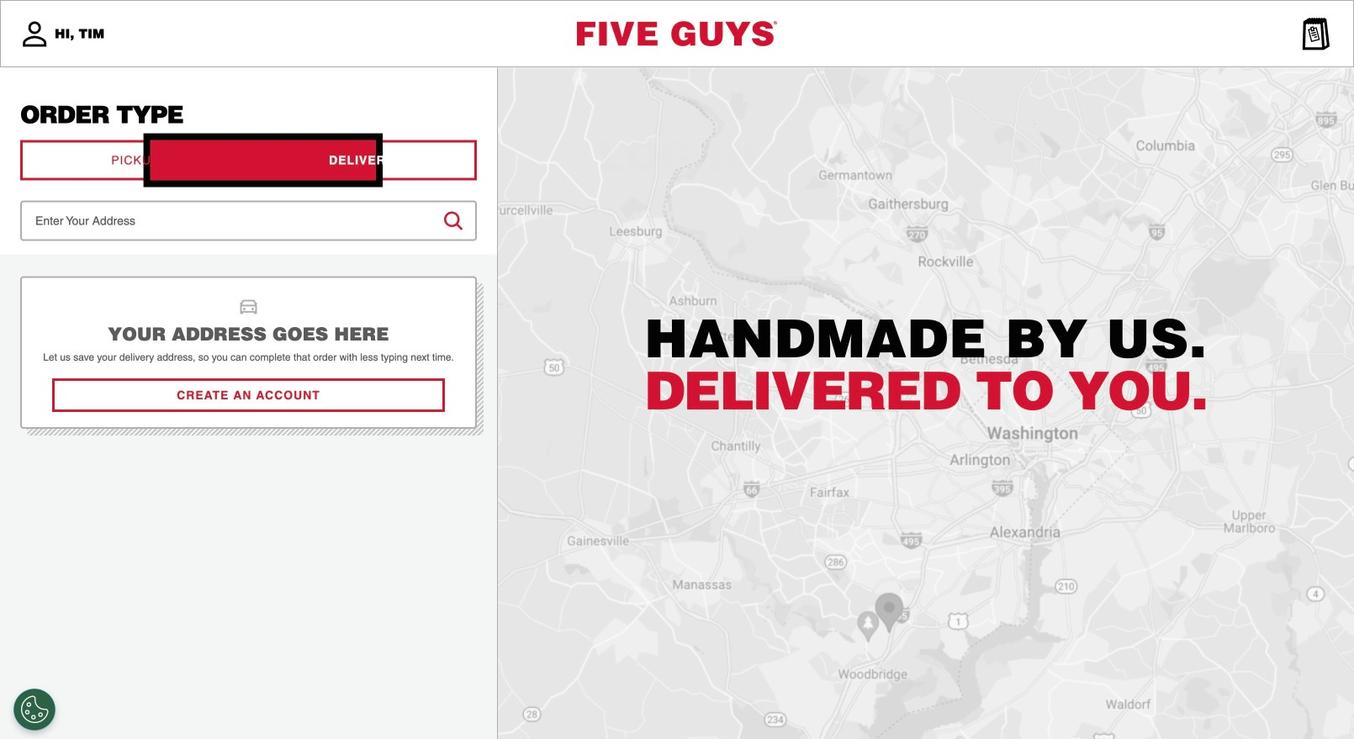 Task type: describe. For each thing, give the bounding box(es) containing it.
bag icon image
[[1300, 17, 1333, 50]]

main element
[[0, 0, 1354, 67]]



Task type: locate. For each thing, give the bounding box(es) containing it.
five guys home, opens in new tab image
[[577, 21, 777, 46]]



